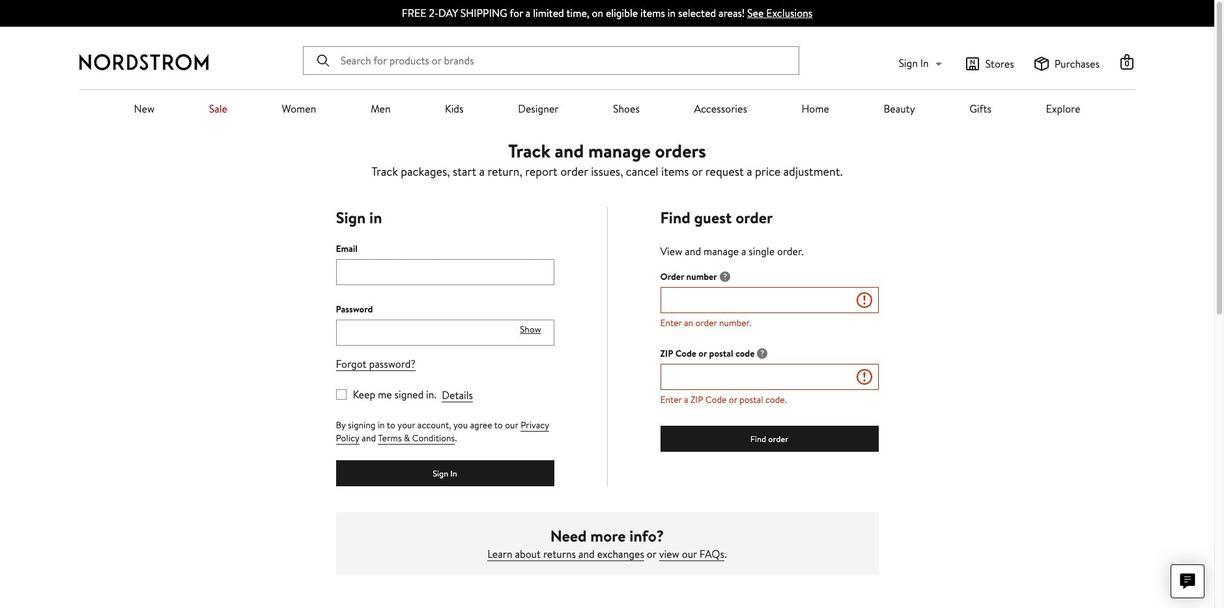 Task type: locate. For each thing, give the bounding box(es) containing it.
None password field
[[336, 320, 554, 346]]

Search for products or brands search field
[[336, 47, 799, 74]]

live chat image
[[1180, 574, 1196, 590]]

None text field
[[336, 259, 554, 286]]

None text field
[[660, 288, 879, 314], [660, 364, 879, 390], [660, 288, 879, 314], [660, 364, 879, 390]]

Search search field
[[303, 46, 799, 75]]

large details image
[[758, 349, 768, 359]]



Task type: describe. For each thing, give the bounding box(es) containing it.
shopping bag image
[[1120, 54, 1135, 69]]

large details image
[[720, 272, 730, 282]]

nordstrom logo element
[[80, 54, 209, 70]]



Task type: vqa. For each thing, say whether or not it's contained in the screenshot.
Password Field
yes



